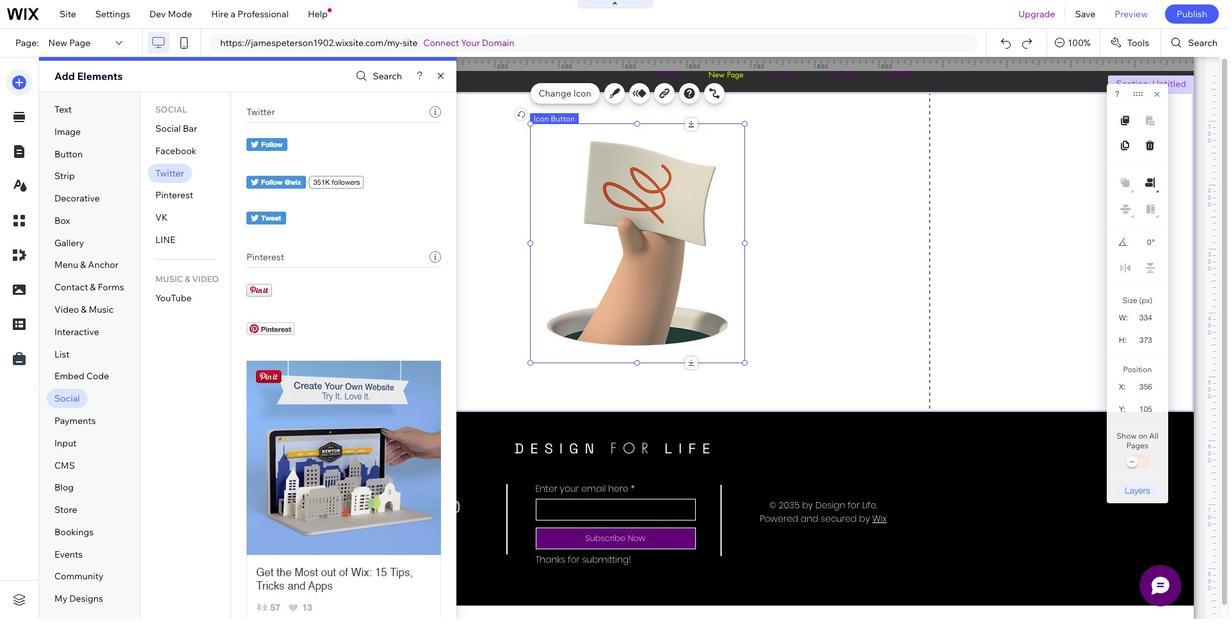 Task type: describe. For each thing, give the bounding box(es) containing it.
new
[[48, 37, 67, 49]]

700
[[753, 63, 765, 70]]

text
[[54, 104, 72, 115]]

site
[[403, 37, 418, 49]]

music & video
[[155, 274, 219, 284]]

save
[[1075, 8, 1096, 20]]

contact
[[54, 282, 88, 293]]

code
[[86, 371, 109, 382]]

preview button
[[1105, 0, 1157, 28]]

0 horizontal spatial search button
[[353, 67, 402, 85]]

embed
[[54, 371, 84, 382]]

0 vertical spatial pinterest
[[155, 190, 193, 201]]

icon button
[[534, 114, 575, 124]]

°
[[1152, 238, 1155, 247]]

1 vertical spatial social
[[155, 123, 181, 134]]

events
[[54, 549, 83, 561]]

x:
[[1119, 383, 1126, 392]]

input
[[54, 438, 77, 449]]

my designs
[[54, 594, 103, 605]]

100%
[[1068, 37, 1091, 49]]

a
[[231, 8, 236, 20]]

bookings
[[54, 527, 94, 538]]

vk
[[155, 212, 168, 224]]

1 horizontal spatial pinterest
[[246, 252, 284, 263]]

professional
[[238, 8, 289, 20]]

? button
[[1115, 90, 1120, 99]]

connect
[[423, 37, 459, 49]]

0 horizontal spatial music
[[89, 304, 114, 316]]

strip
[[54, 171, 75, 182]]

300
[[497, 63, 509, 70]]

0 vertical spatial social
[[155, 104, 187, 115]]

0 horizontal spatial twitter
[[155, 167, 184, 179]]

& for music
[[185, 274, 190, 284]]

preview
[[1115, 8, 1148, 20]]

size
[[1123, 296, 1138, 305]]

settings
[[95, 8, 130, 20]]

menu
[[54, 260, 78, 271]]

embed code
[[54, 371, 109, 382]]

600
[[689, 63, 701, 70]]

youtube
[[155, 292, 192, 304]]

?
[[1115, 90, 1120, 99]]

0 horizontal spatial video
[[54, 304, 79, 316]]

add
[[54, 70, 75, 83]]

help
[[308, 8, 328, 20]]

add elements
[[54, 70, 123, 83]]

hire
[[211, 8, 229, 20]]

y:
[[1119, 405, 1125, 414]]

2 vertical spatial social
[[54, 393, 80, 405]]

blog
[[54, 482, 74, 494]]

community
[[54, 571, 103, 583]]

publish button
[[1165, 4, 1219, 24]]

all
[[1149, 431, 1159, 441]]

w:
[[1119, 314, 1128, 323]]

0 vertical spatial button
[[551, 114, 575, 124]]

store
[[54, 505, 77, 516]]

1 vertical spatial button
[[54, 148, 83, 160]]

1 horizontal spatial search button
[[1162, 29, 1229, 57]]

new page
[[48, 37, 91, 49]]

anchor
[[88, 260, 118, 271]]

tools button
[[1100, 29, 1161, 57]]

100% button
[[1048, 29, 1100, 57]]

0 horizontal spatial search
[[373, 70, 402, 82]]

show on all pages
[[1117, 431, 1159, 451]]

social bar
[[155, 123, 197, 134]]

on
[[1139, 431, 1148, 441]]

hire a professional
[[211, 8, 289, 20]]



Task type: locate. For each thing, give the bounding box(es) containing it.
your
[[461, 37, 480, 49]]

pages
[[1127, 441, 1149, 451]]

0 horizontal spatial button
[[54, 148, 83, 160]]

1 horizontal spatial button
[[551, 114, 575, 124]]

layers button
[[1117, 484, 1158, 497]]

https://jamespeterson1902.wixsite.com/my-
[[220, 37, 403, 49]]

decorative
[[54, 193, 100, 204]]

social down the embed
[[54, 393, 80, 405]]

800
[[817, 63, 829, 70]]

400
[[561, 63, 573, 70]]

& left forms on the left top of page
[[90, 282, 96, 293]]

menu & anchor
[[54, 260, 118, 271]]

mode
[[168, 8, 192, 20]]

twitter
[[246, 106, 275, 118], [155, 167, 184, 179]]

1 vertical spatial twitter
[[155, 167, 184, 179]]

bar
[[183, 123, 197, 134]]

dev mode
[[149, 8, 192, 20]]

0 horizontal spatial pinterest
[[155, 190, 193, 201]]

page
[[69, 37, 91, 49]]

500
[[625, 63, 637, 70]]

1 horizontal spatial search
[[1188, 37, 1218, 49]]

image
[[54, 126, 81, 138]]

h:
[[1119, 336, 1127, 345]]

1 horizontal spatial icon
[[573, 88, 591, 99]]

button down image
[[54, 148, 83, 160]]

& down contact & forms
[[81, 304, 87, 316]]

show
[[1117, 431, 1137, 441]]

music down forms on the left top of page
[[89, 304, 114, 316]]

pinterest
[[155, 190, 193, 201], [246, 252, 284, 263]]

search button
[[1162, 29, 1229, 57], [353, 67, 402, 85]]

upgrade
[[1019, 8, 1055, 20]]

change icon
[[539, 88, 591, 99]]

None text field
[[1134, 234, 1151, 251], [1133, 309, 1157, 327], [1132, 378, 1157, 396], [1134, 234, 1151, 251], [1133, 309, 1157, 327], [1132, 378, 1157, 396]]

900
[[881, 63, 893, 70]]

icon down change
[[534, 114, 549, 124]]

& for video
[[81, 304, 87, 316]]

social left bar
[[155, 123, 181, 134]]

search
[[1188, 37, 1218, 49], [373, 70, 402, 82]]

& right menu
[[80, 260, 86, 271]]

facebook
[[155, 145, 196, 157]]

payments
[[54, 415, 96, 427]]

None text field
[[1133, 332, 1157, 349], [1132, 401, 1157, 418], [1133, 332, 1157, 349], [1132, 401, 1157, 418]]

contact & forms
[[54, 282, 124, 293]]

my
[[54, 594, 67, 605]]

icon right change
[[573, 88, 591, 99]]

save button
[[1066, 0, 1105, 28]]

1 vertical spatial video
[[54, 304, 79, 316]]

1 vertical spatial music
[[89, 304, 114, 316]]

video & music
[[54, 304, 114, 316]]

designs
[[69, 594, 103, 605]]

dev
[[149, 8, 166, 20]]

& up youtube
[[185, 274, 190, 284]]

search down publish button
[[1188, 37, 1218, 49]]

domain
[[482, 37, 514, 49]]

list
[[54, 349, 70, 360]]

0 horizontal spatial icon
[[534, 114, 549, 124]]

untitled
[[1153, 78, 1186, 90]]

(px)
[[1139, 296, 1153, 305]]

1 horizontal spatial music
[[155, 274, 183, 284]]

cms
[[54, 460, 75, 472]]

social up social bar at left top
[[155, 104, 187, 115]]

1 vertical spatial pinterest
[[246, 252, 284, 263]]

section: untitled
[[1116, 78, 1186, 90]]

change
[[539, 88, 571, 99]]

search button down the publish
[[1162, 29, 1229, 57]]

& for menu
[[80, 260, 86, 271]]

0 vertical spatial icon
[[573, 88, 591, 99]]

section:
[[1116, 78, 1150, 90]]

0 vertical spatial video
[[192, 274, 219, 284]]

elements
[[77, 70, 123, 83]]

tools
[[1127, 37, 1149, 49]]

button
[[551, 114, 575, 124], [54, 148, 83, 160]]

&
[[80, 260, 86, 271], [185, 274, 190, 284], [90, 282, 96, 293], [81, 304, 87, 316]]

music up youtube
[[155, 274, 183, 284]]

box
[[54, 215, 70, 227]]

search down https://jamespeterson1902.wixsite.com/my-site connect your domain
[[373, 70, 402, 82]]

site
[[60, 8, 76, 20]]

size (px)
[[1123, 296, 1153, 305]]

search button down https://jamespeterson1902.wixsite.com/my-site connect your domain
[[353, 67, 402, 85]]

line
[[155, 234, 175, 246]]

1 horizontal spatial video
[[192, 274, 219, 284]]

1 vertical spatial search
[[373, 70, 402, 82]]

1 vertical spatial search button
[[353, 67, 402, 85]]

publish
[[1177, 8, 1207, 20]]

button down change icon
[[551, 114, 575, 124]]

0 vertical spatial search
[[1188, 37, 1218, 49]]

layers
[[1125, 485, 1150, 496]]

forms
[[98, 282, 124, 293]]

0 vertical spatial twitter
[[246, 106, 275, 118]]

0 vertical spatial search button
[[1162, 29, 1229, 57]]

video
[[192, 274, 219, 284], [54, 304, 79, 316]]

switch
[[1125, 454, 1150, 472]]

icon
[[573, 88, 591, 99], [534, 114, 549, 124]]

gallery
[[54, 237, 84, 249]]

1 horizontal spatial twitter
[[246, 106, 275, 118]]

position
[[1123, 365, 1152, 375]]

interactive
[[54, 326, 99, 338]]

0 vertical spatial music
[[155, 274, 183, 284]]

https://jamespeterson1902.wixsite.com/my-site connect your domain
[[220, 37, 514, 49]]

& for contact
[[90, 282, 96, 293]]

1 vertical spatial icon
[[534, 114, 549, 124]]

music
[[155, 274, 183, 284], [89, 304, 114, 316]]



Task type: vqa. For each thing, say whether or not it's contained in the screenshot.
1st 1 button from the top of the page
no



